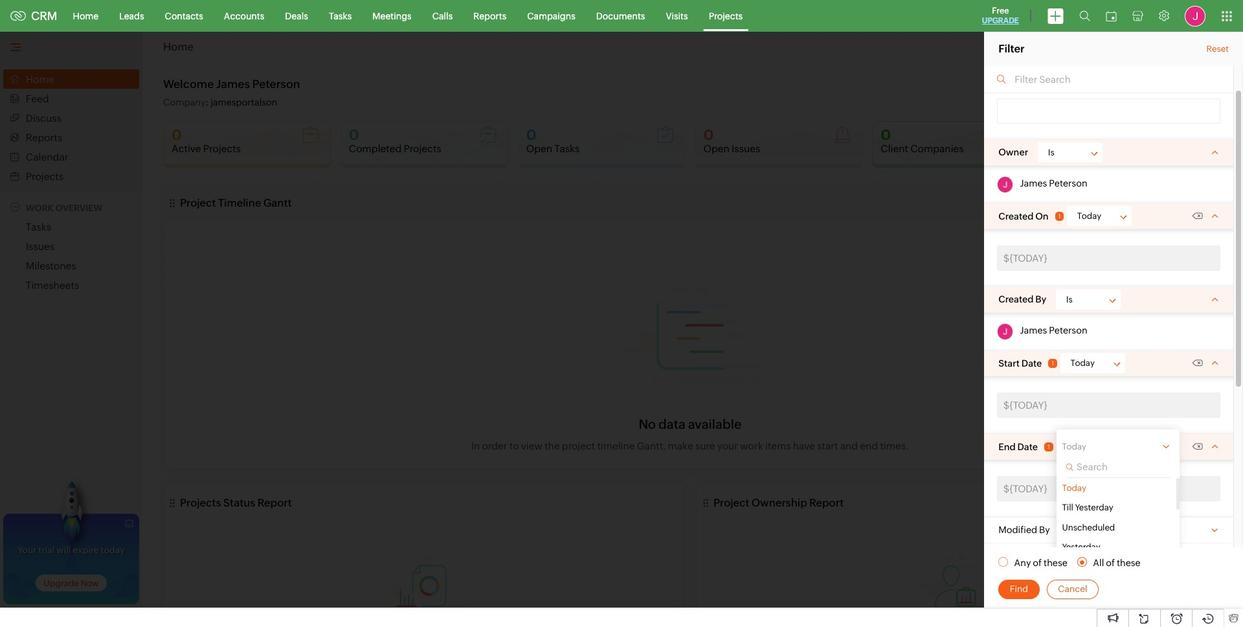 Task type: locate. For each thing, give the bounding box(es) containing it.
projects
[[709, 11, 743, 21]]

profile element
[[1178, 0, 1214, 31]]

free
[[993, 6, 1010, 16]]

calendar image
[[1106, 11, 1117, 21]]

search element
[[1072, 0, 1099, 32]]

profile image
[[1185, 6, 1206, 26]]

free upgrade
[[983, 6, 1020, 25]]

leads
[[119, 11, 144, 21]]

accounts link
[[214, 0, 275, 31]]

create menu element
[[1040, 0, 1072, 31]]



Task type: vqa. For each thing, say whether or not it's contained in the screenshot.
Telephony
no



Task type: describe. For each thing, give the bounding box(es) containing it.
contacts link
[[155, 0, 214, 31]]

projects link
[[699, 0, 754, 31]]

calls
[[433, 11, 453, 21]]

meetings
[[373, 11, 412, 21]]

deals link
[[275, 0, 319, 31]]

tasks link
[[319, 0, 362, 31]]

deals
[[285, 11, 308, 21]]

accounts
[[224, 11, 265, 21]]

campaigns
[[527, 11, 576, 21]]

tasks
[[329, 11, 352, 21]]

campaigns link
[[517, 0, 586, 31]]

upgrade
[[983, 16, 1020, 25]]

calls link
[[422, 0, 463, 31]]

search image
[[1080, 10, 1091, 21]]

meetings link
[[362, 0, 422, 31]]

home link
[[63, 0, 109, 31]]

create menu image
[[1048, 8, 1064, 24]]

home
[[73, 11, 99, 21]]

documents link
[[586, 0, 656, 31]]

reports
[[474, 11, 507, 21]]

reports link
[[463, 0, 517, 31]]

documents
[[596, 11, 645, 21]]

contacts
[[165, 11, 203, 21]]

leads link
[[109, 0, 155, 31]]

visits
[[666, 11, 688, 21]]

crm link
[[10, 9, 57, 23]]

crm
[[31, 9, 57, 23]]

visits link
[[656, 0, 699, 31]]



